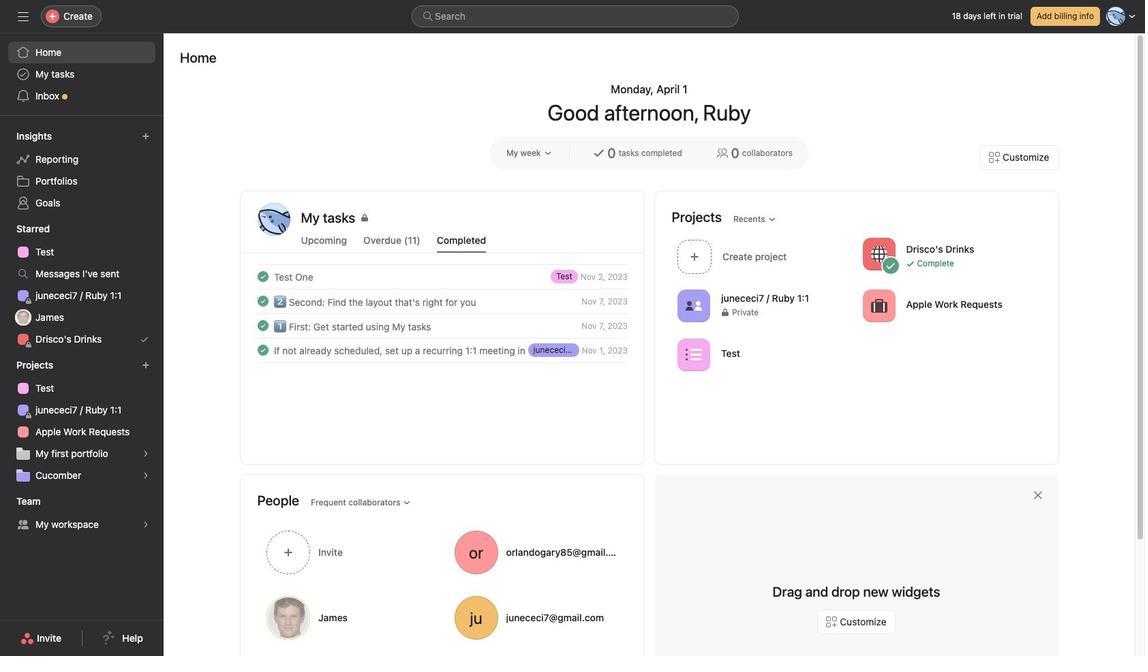 Task type: locate. For each thing, give the bounding box(es) containing it.
completed image
[[255, 318, 271, 334]]

completed checkbox for 4th list item from the bottom
[[255, 269, 271, 285]]

Completed checkbox
[[255, 318, 271, 334], [255, 342, 271, 359]]

starred element
[[0, 217, 164, 353]]

list item
[[241, 264, 644, 289], [241, 289, 644, 314], [241, 314, 644, 338], [241, 338, 644, 363]]

2 vertical spatial completed image
[[255, 342, 271, 359]]

3 completed image from the top
[[255, 342, 271, 359]]

1 completed checkbox from the top
[[255, 318, 271, 334]]

1 completed image from the top
[[255, 269, 271, 285]]

global element
[[0, 33, 164, 115]]

view profile image
[[257, 203, 290, 236]]

projects element
[[0, 353, 164, 489]]

completed image for 4th list item from the bottom
[[255, 269, 271, 285]]

1 vertical spatial completed checkbox
[[255, 342, 271, 359]]

completed checkbox for 1st list item from the bottom of the page
[[255, 342, 271, 359]]

completed image
[[255, 269, 271, 285], [255, 293, 271, 309], [255, 342, 271, 359]]

hide sidebar image
[[18, 11, 29, 22]]

0 vertical spatial completed checkbox
[[255, 318, 271, 334]]

new insights image
[[142, 132, 150, 140]]

1 completed checkbox from the top
[[255, 269, 271, 285]]

2 completed checkbox from the top
[[255, 293, 271, 309]]

1 vertical spatial completed image
[[255, 293, 271, 309]]

0 vertical spatial completed checkbox
[[255, 269, 271, 285]]

see details, my workspace image
[[142, 521, 150, 529]]

list box
[[412, 5, 739, 27]]

1 vertical spatial completed checkbox
[[255, 293, 271, 309]]

1 list item from the top
[[241, 264, 644, 289]]

new project or portfolio image
[[142, 361, 150, 369]]

Completed checkbox
[[255, 269, 271, 285], [255, 293, 271, 309]]

2 completed image from the top
[[255, 293, 271, 309]]

completed checkbox for 2nd list item from the bottom
[[255, 318, 271, 334]]

2 completed checkbox from the top
[[255, 342, 271, 359]]

2 list item from the top
[[241, 289, 644, 314]]

completed checkbox for 2nd list item from the top
[[255, 293, 271, 309]]

0 vertical spatial completed image
[[255, 269, 271, 285]]

briefcase image
[[870, 298, 887, 314]]



Task type: vqa. For each thing, say whether or not it's contained in the screenshot.
VIEW PROFILE image
yes



Task type: describe. For each thing, give the bounding box(es) containing it.
completed image for 1st list item from the bottom of the page
[[255, 342, 271, 359]]

insights element
[[0, 124, 164, 217]]

4 list item from the top
[[241, 338, 644, 363]]

3 list item from the top
[[241, 314, 644, 338]]

dismiss image
[[1032, 490, 1043, 501]]

see details, cucomber image
[[142, 472, 150, 480]]

people image
[[685, 298, 702, 314]]

globe image
[[870, 246, 887, 262]]

completed image for 2nd list item from the top
[[255, 293, 271, 309]]

see details, my first portfolio image
[[142, 450, 150, 458]]

teams element
[[0, 489, 164, 539]]

list image
[[685, 347, 702, 363]]



